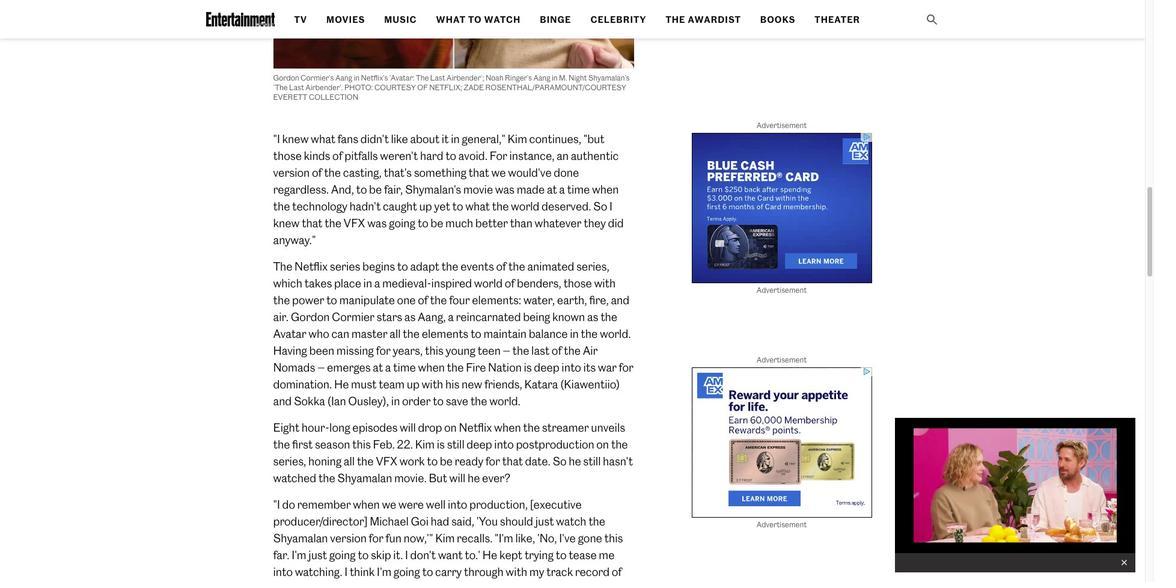 Task type: vqa. For each thing, say whether or not it's contained in the screenshot.
Events
yes



Task type: locate. For each thing, give the bounding box(es) containing it.
this inside eight hour-long episodes will drop on netflix when the streamer unveils the first season this feb. 22. kim is still deep into postproduction on the series, honing all the vfx work to be ready for that date. so he still hasn't watched the shyamalan movie. but will he ever?
[[352, 438, 371, 452]]

world up elements:
[[474, 277, 503, 291]]

0 horizontal spatial i'm
[[292, 549, 306, 562]]

0 vertical spatial vfx
[[344, 217, 365, 230]]

with down "kept"
[[506, 565, 528, 579]]

0 horizontal spatial on
[[444, 421, 457, 435]]

shyamalan inside eight hour-long episodes will drop on netflix when the streamer unveils the first season this feb. 22. kim is still deep into postproduction on the series, honing all the vfx work to be ready for that date. so he still hasn't watched the shyamalan movie. but will he ever?
[[338, 472, 392, 485]]

in up manipulate
[[364, 277, 372, 291]]

general,"
[[462, 132, 506, 146]]

whatever
[[535, 217, 582, 230]]

1 horizontal spatial he
[[483, 549, 498, 562]]

world up the than
[[511, 200, 540, 214]]

at inside "i knew what fans didn't like about it in general," kim continues, "but those kinds of pitfalls weren't hard to avoid. for instance, an authentic version of the casting, that's something that we would've done regardless. and, to be fair, shymalan's movie was made at a time when the technology hadn't caught up yet to what the world deserved. so i knew that the vfx was going to be much better than whatever they did anyway."
[[547, 183, 557, 197]]

shyamalan's
[[589, 73, 630, 82]]

avatar
[[273, 327, 306, 341]]

a up the team
[[385, 361, 391, 375]]

with inside "i do remember when we were well into production, [executive producer/director] michael goi had said, 'you should just watch the shyamalan version for fun now,'" kim recalls. "i'm like, 'no, i've gone this far. i'm just going to skip it. i don't want to.' he kept trying to tease me into watching. i think i'm going to carry through with my track recor
[[506, 565, 528, 579]]

0 horizontal spatial all
[[344, 455, 355, 469]]

ringer's
[[505, 73, 532, 82]]

1 vertical spatial all
[[344, 455, 355, 469]]

2 horizontal spatial i
[[610, 200, 613, 214]]

avoid.
[[459, 149, 488, 163]]

fire,
[[590, 294, 609, 307]]

knew up anyway."
[[273, 217, 300, 230]]

"i inside "i knew what fans didn't like about it in general," kim continues, "but those kinds of pitfalls weren't hard to avoid. for instance, an authentic version of the casting, that's something that we would've done regardless. and, to be fair, shymalan's movie was made at a time when the technology hadn't caught up yet to what the world deserved. so i knew that the vfx was going to be much better than whatever they did anyway."
[[273, 132, 280, 146]]

is inside the netflix series begins to adapt the events of the animated series, which takes place in a medieval-inspired world of benders, those with the power to manipulate one of the four elements: water, earth, fire, and air. gordon cormier stars as aang, a reincarnated being known as the avatar who can master all the elements to maintain balance in the world. having been missing for years, this young teen — the last of the air nomads — emerges at a time when the fire nation is deep into its war for domination. he must team up with his new friends, katara (kiawentiio) and sokka (ian ousley), in order to save the world.
[[524, 361, 532, 375]]

1 vertical spatial with
[[422, 378, 443, 392]]

0 vertical spatial those
[[273, 149, 302, 163]]

world. down friends,
[[490, 395, 521, 408]]

0 horizontal spatial shyamalan
[[273, 532, 328, 545]]

i inside "i knew what fans didn't like about it in general," kim continues, "but those kinds of pitfalls weren't hard to avoid. for instance, an authentic version of the casting, that's something that we would've done regardless. and, to be fair, shymalan's movie was made at a time when the technology hadn't caught up yet to what the world deserved. so i knew that the vfx was going to be much better than whatever they did anyway."
[[610, 200, 613, 214]]

to down takes
[[326, 294, 337, 307]]

zade
[[464, 83, 484, 92]]

going up 'think'
[[329, 549, 356, 562]]

aang up "rosenthal/paramount/courtesy"
[[534, 73, 551, 82]]

—
[[503, 344, 511, 358], [318, 361, 325, 375]]

0 vertical spatial he
[[334, 378, 349, 392]]

begins
[[363, 260, 395, 274]]

0 horizontal spatial that
[[302, 217, 323, 230]]

i've
[[559, 532, 576, 545]]

courtesy
[[375, 83, 416, 92]]

date.
[[525, 455, 551, 469]]

on right drop
[[444, 421, 457, 435]]

"but
[[584, 132, 605, 146]]

0 vertical spatial he
[[569, 455, 581, 469]]

into inside the netflix series begins to adapt the events of the animated series, which takes place in a medieval-inspired world of benders, those with the power to manipulate one of the four elements: water, earth, fire, and air. gordon cormier stars as aang, a reincarnated being known as the avatar who can master all the elements to maintain balance in the world. having been missing for years, this young teen — the last of the air nomads — emerges at a time when the fire nation is deep into its war for domination. he must team up with his new friends, katara (kiawentiio) and sokka (ian ousley), in order to save the world.
[[562, 361, 581, 375]]

didn't
[[361, 132, 389, 146]]

kinds
[[304, 149, 330, 163]]

1 horizontal spatial at
[[547, 183, 557, 197]]

1 vertical spatial those
[[564, 277, 592, 291]]

2 horizontal spatial the
[[666, 14, 686, 25]]

2 vertical spatial going
[[394, 565, 420, 579]]

version up regardless.
[[273, 166, 310, 180]]

going inside "i knew what fans didn't like about it in general," kim continues, "but those kinds of pitfalls weren't hard to avoid. for instance, an authentic version of the casting, that's something that we would've done regardless. and, to be fair, shymalan's movie was made at a time when the technology hadn't caught up yet to what the world deserved. so i knew that the vfx was going to be much better than whatever they did anyway."
[[389, 217, 416, 230]]

was down hadn't in the top of the page
[[368, 217, 387, 230]]

just up 'no,
[[536, 515, 554, 529]]

1 horizontal spatial just
[[536, 515, 554, 529]]

when
[[592, 183, 619, 197], [418, 361, 445, 375], [494, 421, 521, 435], [353, 498, 380, 512]]

1 horizontal spatial we
[[492, 166, 506, 180]]

world
[[511, 200, 540, 214], [474, 277, 503, 291]]

this down 'elements'
[[425, 344, 444, 358]]

when down the years,
[[418, 361, 445, 375]]

in down the team
[[391, 395, 400, 408]]

0 horizontal spatial version
[[273, 166, 310, 180]]

vfx inside eight hour-long episodes will drop on netflix when the streamer unveils the first season this feb. 22. kim is still deep into postproduction on the series, honing all the vfx work to be ready for that date. so he still hasn't watched the shyamalan movie. but will he ever?
[[376, 455, 398, 469]]

friends,
[[485, 378, 523, 392]]

much
[[446, 217, 473, 230]]

maintain
[[484, 327, 527, 341]]

this inside the netflix series begins to adapt the events of the animated series, which takes place in a medieval-inspired world of benders, those with the power to manipulate one of the four elements: water, earth, fire, and air. gordon cormier stars as aang, a reincarnated being known as the avatar who can master all the elements to maintain balance in the world. having been missing for years, this young teen — the last of the air nomads — emerges at a time when the fire nation is deep into its war for domination. he must team up with his new friends, katara (kiawentiio) and sokka (ian ousley), in order to save the world.
[[425, 344, 444, 358]]

2 horizontal spatial this
[[605, 532, 623, 545]]

vfx inside "i knew what fans didn't like about it in general," kim continues, "but those kinds of pitfalls weren't hard to avoid. for instance, an authentic version of the casting, that's something that we would've done regardless. and, to be fair, shymalan's movie was made at a time when the technology hadn't caught up yet to what the world deserved. so i knew that the vfx was going to be much better than whatever they did anyway."
[[344, 217, 365, 230]]

now,'"
[[404, 532, 433, 545]]

be left fair,
[[369, 183, 382, 197]]

deserved.
[[542, 200, 591, 214]]

0 vertical spatial netflix
[[295, 260, 328, 274]]

theater
[[815, 14, 861, 25]]

save
[[446, 395, 469, 408]]

the up gone at the right of page
[[589, 515, 606, 529]]

aang up airbender'.
[[335, 73, 352, 82]]

1 horizontal spatial vfx
[[376, 455, 398, 469]]

going down it. on the left bottom
[[394, 565, 420, 579]]

hadn't
[[350, 200, 381, 214]]

i'm right 'far.'
[[292, 549, 306, 562]]

1 vertical spatial series,
[[273, 455, 306, 469]]

deep up katara
[[534, 361, 560, 375]]

2 as from the left
[[587, 310, 599, 324]]

0 horizontal spatial those
[[273, 149, 302, 163]]

nation
[[488, 361, 522, 375]]

movie
[[464, 183, 493, 197]]

shyamalan
[[338, 472, 392, 485], [273, 532, 328, 545]]

what down movie
[[466, 200, 490, 214]]

as down one
[[405, 310, 416, 324]]

into left the its
[[562, 361, 581, 375]]

0 vertical spatial going
[[389, 217, 416, 230]]

the right 'avatar:
[[416, 73, 429, 82]]

1 vertical spatial shyamalan
[[273, 532, 328, 545]]

0 vertical spatial shyamalan
[[338, 472, 392, 485]]

last
[[430, 73, 445, 82], [289, 83, 304, 92]]

those inside the netflix series begins to adapt the events of the animated series, which takes place in a medieval-inspired world of benders, those with the power to manipulate one of the four elements: water, earth, fire, and air. gordon cormier stars as aang, a reincarnated being known as the avatar who can master all the elements to maintain balance in the world. having been missing for years, this young teen — the last of the air nomads — emerges at a time when the fire nation is deep into its war for domination. he must team up with his new friends, katara (kiawentiio) and sokka (ian ousley), in order to save the world.
[[564, 277, 592, 291]]

1 vertical spatial version
[[330, 532, 367, 545]]

advertisement region
[[692, 133, 872, 283], [692, 367, 872, 518]]

instance,
[[510, 149, 555, 163]]

the up the years,
[[403, 327, 420, 341]]

and down domination.
[[273, 395, 292, 408]]

1 vertical spatial time
[[393, 361, 416, 375]]

1 horizontal spatial those
[[564, 277, 592, 291]]

we inside "i knew what fans didn't like about it in general," kim continues, "but those kinds of pitfalls weren't hard to avoid. for instance, an authentic version of the casting, that's something that we would've done regardless. and, to be fair, shymalan's movie was made at a time when the technology hadn't caught up yet to what the world deserved. so i knew that the vfx was going to be much better than whatever they did anyway."
[[492, 166, 506, 180]]

remember
[[297, 498, 351, 512]]

carry
[[435, 565, 462, 579]]

noah
[[486, 73, 504, 82]]

home image
[[206, 12, 275, 26]]

1 vertical spatial gordon
[[291, 310, 330, 324]]

young
[[446, 344, 476, 358]]

still left "hasn't"
[[584, 455, 601, 469]]

to down don't
[[422, 565, 433, 579]]

authentic
[[571, 149, 619, 163]]

1 vertical spatial world
[[474, 277, 503, 291]]

1 vertical spatial he
[[483, 549, 498, 562]]

2 vertical spatial the
[[273, 260, 293, 274]]

0 vertical spatial on
[[444, 421, 457, 435]]

1 aang from the left
[[335, 73, 352, 82]]

air
[[583, 344, 598, 358]]

the down eight
[[273, 438, 290, 452]]

airbender'.
[[306, 83, 343, 92]]

i'm
[[292, 549, 306, 562], [377, 565, 392, 579]]

1 horizontal spatial so
[[594, 200, 608, 214]]

when inside eight hour-long episodes will drop on netflix when the streamer unveils the first season this feb. 22. kim is still deep into postproduction on the series, honing all the vfx work to be ready for that date. so he still hasn't watched the shyamalan movie. but will he ever?
[[494, 421, 521, 435]]

production,
[[470, 498, 528, 512]]

kim up instance,
[[508, 132, 527, 146]]

1 vertical spatial at
[[373, 361, 383, 375]]

0 vertical spatial so
[[594, 200, 608, 214]]

0 vertical spatial that
[[469, 166, 489, 180]]

be inside eight hour-long episodes will drop on netflix when the streamer unveils the first season this feb. 22. kim is still deep into postproduction on the series, honing all the vfx work to be ready for that date. so he still hasn't watched the shyamalan movie. but will he ever?
[[440, 455, 453, 469]]

0 vertical spatial be
[[369, 183, 382, 197]]

streamer
[[542, 421, 589, 435]]

1 horizontal spatial that
[[469, 166, 489, 180]]

'avatar:
[[390, 73, 415, 82]]

1 as from the left
[[405, 310, 416, 324]]

gone
[[578, 532, 603, 545]]

all
[[390, 327, 401, 341], [344, 455, 355, 469]]

is down drop
[[437, 438, 445, 452]]

the up which
[[273, 260, 293, 274]]

the down fire,
[[601, 310, 618, 324]]

1 horizontal spatial i'm
[[377, 565, 392, 579]]

series, up fire,
[[577, 260, 610, 274]]

going down caught
[[389, 217, 416, 230]]

of left netflix;
[[418, 83, 428, 92]]

but
[[429, 472, 447, 485]]

2 aang from the left
[[534, 73, 551, 82]]

he inside the netflix series begins to adapt the events of the animated series, which takes place in a medieval-inspired world of benders, those with the power to manipulate one of the four elements: water, earth, fire, and air. gordon cormier stars as aang, a reincarnated being known as the avatar who can master all the elements to maintain balance in the world. having been missing for years, this young teen — the last of the air nomads — emerges at a time when the fire nation is deep into its war for domination. he must team up with his new friends, katara (kiawentiio) and sokka (ian ousley), in order to save the world.
[[334, 378, 349, 392]]

1 horizontal spatial as
[[587, 310, 599, 324]]

one
[[397, 294, 416, 307]]

continues,
[[530, 132, 582, 146]]

nomads
[[273, 361, 315, 375]]

he
[[569, 455, 581, 469], [468, 472, 480, 485]]

1 vertical spatial so
[[553, 455, 567, 469]]

2 vertical spatial that
[[502, 455, 523, 469]]

with left the his
[[422, 378, 443, 392]]

so down the postproduction
[[553, 455, 567, 469]]

the up "hasn't"
[[611, 438, 628, 452]]

world.
[[600, 327, 631, 341], [490, 395, 521, 408]]

the for awardist
[[666, 14, 686, 25]]

the left awardist
[[666, 14, 686, 25]]

something
[[414, 166, 467, 180]]

0 horizontal spatial and
[[273, 395, 292, 408]]

of
[[418, 83, 428, 92], [333, 149, 343, 163], [312, 166, 322, 180], [496, 260, 506, 274], [505, 277, 515, 291], [418, 294, 428, 307], [552, 344, 562, 358]]

the inside the netflix series begins to adapt the events of the animated series, which takes place in a medieval-inspired world of benders, those with the power to manipulate one of the four elements: water, earth, fire, and air. gordon cormier stars as aang, a reincarnated being known as the avatar who can master all the elements to maintain balance in the world. having been missing for years, this young teen — the last of the air nomads — emerges at a time when the fire nation is deep into its war for domination. he must team up with his new friends, katara (kiawentiio) and sokka (ian ousley), in order to save the world.
[[273, 260, 293, 274]]

1 vertical spatial knew
[[273, 217, 300, 230]]

1 "i from the top
[[273, 132, 280, 146]]

— down maintain
[[503, 344, 511, 358]]

0 horizontal spatial kim
[[415, 438, 435, 452]]

those up earth,
[[564, 277, 592, 291]]

an
[[557, 149, 569, 163]]

1 vertical spatial will
[[450, 472, 466, 485]]

a up deserved.
[[559, 183, 565, 197]]

1 horizontal spatial the
[[416, 73, 429, 82]]

for inside eight hour-long episodes will drop on netflix when the streamer unveils the first season this feb. 22. kim is still deep into postproduction on the series, honing all the vfx work to be ready for that date. so he still hasn't watched the shyamalan movie. but will he ever?
[[486, 455, 500, 469]]

netflix inside eight hour-long episodes will drop on netflix when the streamer unveils the first season this feb. 22. kim is still deep into postproduction on the series, honing all the vfx work to be ready for that date. so he still hasn't watched the shyamalan movie. but will he ever?
[[459, 421, 492, 435]]

0 vertical spatial will
[[400, 421, 416, 435]]

into up ever? on the left
[[495, 438, 514, 452]]

1 horizontal spatial with
[[506, 565, 528, 579]]

— down been at the left of the page
[[318, 361, 325, 375]]

0 horizontal spatial still
[[447, 438, 465, 452]]

books
[[761, 14, 796, 25]]

just up watching.
[[309, 549, 327, 562]]

0 horizontal spatial deep
[[467, 438, 492, 452]]

i left 'think'
[[345, 565, 348, 579]]

2 vertical spatial i
[[345, 565, 348, 579]]

the down new in the left of the page
[[471, 395, 487, 408]]

1 vertical spatial still
[[584, 455, 601, 469]]

the up the "and,"
[[324, 166, 341, 180]]

1 vertical spatial and
[[273, 395, 292, 408]]

to down reincarnated
[[471, 327, 482, 341]]

0 vertical spatial kim
[[508, 132, 527, 146]]

0 vertical spatial the
[[666, 14, 686, 25]]

when up did
[[592, 183, 619, 197]]

for left fun
[[369, 532, 384, 545]]

version down producer/director]
[[330, 532, 367, 545]]

in
[[354, 73, 360, 82], [552, 73, 558, 82], [451, 132, 460, 146], [364, 277, 372, 291], [570, 327, 579, 341], [391, 395, 400, 408]]

as down fire,
[[587, 310, 599, 324]]

be up but
[[440, 455, 453, 469]]

0 vertical spatial world
[[511, 200, 540, 214]]

he down the postproduction
[[569, 455, 581, 469]]

0 vertical spatial is
[[524, 361, 532, 375]]

0 vertical spatial we
[[492, 166, 506, 180]]

that down technology
[[302, 217, 323, 230]]

1 horizontal spatial world
[[511, 200, 540, 214]]

1 horizontal spatial is
[[524, 361, 532, 375]]

hasn't
[[603, 455, 633, 469]]

0 vertical spatial time
[[567, 183, 590, 197]]

series
[[330, 260, 360, 274]]

the down technology
[[325, 217, 342, 230]]

and
[[611, 294, 630, 307], [273, 395, 292, 408]]

gordon up 'the
[[273, 73, 299, 82]]

that inside eight hour-long episodes will drop on netflix when the streamer unveils the first season this feb. 22. kim is still deep into postproduction on the series, honing all the vfx work to be ready for that date. so he still hasn't watched the shyamalan movie. but will he ever?
[[502, 455, 523, 469]]

knew
[[282, 132, 309, 146], [273, 217, 300, 230]]

sokka
[[294, 395, 325, 408]]

"i inside "i do remember when we were well into production, [executive producer/director] michael goi had said, 'you should just watch the shyamalan version for fun now,'" kim recalls. "i'm like, 'no, i've gone this far. i'm just going to skip it. i don't want to.' he kept trying to tease me into watching. i think i'm going to carry through with my track recor
[[273, 498, 280, 512]]

0 horizontal spatial netflix
[[295, 260, 328, 274]]

1 vertical spatial what
[[466, 200, 490, 214]]

we up michael
[[382, 498, 397, 512]]

version inside "i knew what fans didn't like about it in general," kim continues, "but those kinds of pitfalls weren't hard to avoid. for instance, an authentic version of the casting, that's something that we would've done regardless. and, to be fair, shymalan's movie was made at a time when the technology hadn't caught up yet to what the world deserved. so i knew that the vfx was going to be much better than whatever they did anyway."
[[273, 166, 310, 180]]

shyamalan down feb.
[[338, 472, 392, 485]]

events
[[461, 260, 494, 274]]

knew up kinds
[[282, 132, 309, 146]]

1 vertical spatial this
[[352, 438, 371, 452]]

to down casting,
[[356, 183, 367, 197]]

"i for "i knew what fans didn't like about it in general," kim continues, "but those kinds of pitfalls weren't hard to avoid. for instance, an authentic version of the casting, that's something that we would've done regardless. and, to be fair, shymalan's movie was made at a time when the technology hadn't caught up yet to what the world deserved. so i knew that the vfx was going to be much better than whatever they did anyway."
[[273, 132, 280, 146]]

m.
[[559, 73, 567, 82]]

0 horizontal spatial vfx
[[344, 217, 365, 230]]

his
[[446, 378, 460, 392]]

like,
[[516, 532, 535, 545]]

to down it
[[446, 149, 457, 163]]

0 horizontal spatial he
[[468, 472, 480, 485]]

time down the years,
[[393, 361, 416, 375]]

2 vertical spatial with
[[506, 565, 528, 579]]

with up fire,
[[594, 277, 616, 291]]

1 vertical spatial that
[[302, 217, 323, 230]]

netflix inside the netflix series begins to adapt the events of the animated series, which takes place in a medieval-inspired world of benders, those with the power to manipulate one of the four elements: water, earth, fire, and air. gordon cormier stars as aang, a reincarnated being known as the avatar who can master all the elements to maintain balance in the world. having been missing for years, this young teen — the last of the air nomads — emerges at a time when the fire nation is deep into its war for domination. he must team up with his new friends, katara (kiawentiio) and sokka (ian ousley), in order to save the world.
[[295, 260, 328, 274]]

world. up war
[[600, 327, 631, 341]]

1 vertical spatial the
[[416, 73, 429, 82]]

still up ready
[[447, 438, 465, 452]]

i'm down the skip
[[377, 565, 392, 579]]

deep up ready
[[467, 438, 492, 452]]

0 horizontal spatial as
[[405, 310, 416, 324]]

i right it. on the left bottom
[[405, 549, 408, 562]]

0 horizontal spatial he
[[334, 378, 349, 392]]

up up order
[[407, 378, 420, 392]]

ousley),
[[348, 395, 389, 408]]

adapt
[[410, 260, 440, 274]]

still
[[447, 438, 465, 452], [584, 455, 601, 469]]

postproduction
[[516, 438, 595, 452]]

1 horizontal spatial netflix
[[459, 421, 492, 435]]

1 horizontal spatial time
[[567, 183, 590, 197]]

this down episodes
[[352, 438, 371, 452]]

0 vertical spatial —
[[503, 344, 511, 358]]

which
[[273, 277, 302, 291]]

music
[[384, 14, 417, 25]]

gordon inside the netflix series begins to adapt the events of the animated series, which takes place in a medieval-inspired world of benders, those with the power to manipulate one of the four elements: water, earth, fire, and air. gordon cormier stars as aang, a reincarnated being known as the avatar who can master all the elements to maintain balance in the world. having been missing for years, this young teen — the last of the air nomads — emerges at a time when the fire nation is deep into its war for domination. he must team up with his new friends, katara (kiawentiio) and sokka (ian ousley), in order to save the world.
[[291, 310, 330, 324]]

into inside eight hour-long episodes will drop on netflix when the streamer unveils the first season this feb. 22. kim is still deep into postproduction on the series, honing all the vfx work to be ready for that date. so he still hasn't watched the shyamalan movie. but will he ever?
[[495, 438, 514, 452]]

shymalan's
[[405, 183, 461, 197]]

kim down the had
[[435, 532, 455, 545]]

0 horizontal spatial the
[[273, 260, 293, 274]]

movie.
[[395, 472, 427, 485]]

all inside eight hour-long episodes will drop on netflix when the streamer unveils the first season this feb. 22. kim is still deep into postproduction on the series, honing all the vfx work to be ready for that date. so he still hasn't watched the shyamalan movie. but will he ever?
[[344, 455, 355, 469]]

0 horizontal spatial so
[[553, 455, 567, 469]]

2 vertical spatial kim
[[435, 532, 455, 545]]

1 horizontal spatial will
[[450, 472, 466, 485]]

1 vertical spatial up
[[407, 378, 420, 392]]

time down done in the top of the page
[[567, 183, 590, 197]]

0 horizontal spatial is
[[437, 438, 445, 452]]

vfx down hadn't in the top of the page
[[344, 217, 365, 230]]

kept
[[500, 549, 523, 562]]

2 "i from the top
[[273, 498, 280, 512]]

world inside "i knew what fans didn't like about it in general," kim continues, "but those kinds of pitfalls weren't hard to avoid. for instance, an authentic version of the casting, that's something that we would've done regardless. and, to be fair, shymalan's movie was made at a time when the technology hadn't caught up yet to what the world deserved. so i knew that the vfx was going to be much better than whatever they did anyway."
[[511, 200, 540, 214]]

of down kinds
[[312, 166, 322, 180]]

netflix
[[295, 260, 328, 274], [459, 421, 492, 435]]

this inside "i do remember when we were well into production, [executive producer/director] michael goi had said, 'you should just watch the shyamalan version for fun now,'" kim recalls. "i'm like, 'no, i've gone this far. i'm just going to skip it. i don't want to.' he kept trying to tease me into watching. i think i'm going to carry through with my track recor
[[605, 532, 623, 545]]

1 vertical spatial we
[[382, 498, 397, 512]]

emerges
[[327, 361, 371, 375]]

he down ready
[[468, 472, 480, 485]]

kim inside "i knew what fans didn't like about it in general," kim continues, "but those kinds of pitfalls weren't hard to avoid. for instance, an authentic version of the casting, that's something that we would've done regardless. and, to be fair, shymalan's movie was made at a time when the technology hadn't caught up yet to what the world deserved. so i knew that the vfx was going to be much better than whatever they did anyway."
[[508, 132, 527, 146]]

will up 22.
[[400, 421, 416, 435]]

0 vertical spatial i'm
[[292, 549, 306, 562]]

1 vertical spatial deep
[[467, 438, 492, 452]]

netflix up takes
[[295, 260, 328, 274]]

1 horizontal spatial kim
[[435, 532, 455, 545]]

2 vertical spatial be
[[440, 455, 453, 469]]

to up medieval-
[[397, 260, 408, 274]]



Task type: describe. For each thing, give the bounding box(es) containing it.
were
[[399, 498, 424, 512]]

up inside the netflix series begins to adapt the events of the animated series, which takes place in a medieval-inspired world of benders, those with the power to manipulate one of the four elements: water, earth, fire, and air. gordon cormier stars as aang, a reincarnated being known as the avatar who can master all the elements to maintain balance in the world. having been missing for years, this young teen — the last of the air nomads — emerges at a time when the fire nation is deep into its war for domination. he must team up with his new friends, katara (kiawentiio) and sokka (ian ousley), in order to save the world.
[[407, 378, 420, 392]]

(kiawentiio)
[[560, 378, 620, 392]]

war
[[598, 361, 617, 375]]

when inside "i do remember when we were well into production, [executive producer/director] michael goi had said, 'you should just watch the shyamalan version for fun now,'" kim recalls. "i'm like, 'no, i've gone this far. i'm just going to skip it. i don't want to.' he kept trying to tease me into watching. i think i'm going to carry through with my track recor
[[353, 498, 380, 512]]

time inside the netflix series begins to adapt the events of the animated series, which takes place in a medieval-inspired world of benders, those with the power to manipulate one of the four elements: water, earth, fire, and air. gordon cormier stars as aang, a reincarnated being known as the avatar who can master all the elements to maintain balance in the world. having been missing for years, this young teen — the last of the air nomads — emerges at a time when the fire nation is deep into its war for domination. he must team up with his new friends, katara (kiawentiio) and sokka (ian ousley), in order to save the world.
[[393, 361, 416, 375]]

tv
[[294, 14, 307, 25]]

a inside "i knew what fans didn't like about it in general," kim continues, "but those kinds of pitfalls weren't hard to avoid. for instance, an authentic version of the casting, that's something that we would've done regardless. and, to be fair, shymalan's movie was made at a time when the technology hadn't caught up yet to what the world deserved. so i knew that the vfx was going to be much better than whatever they did anyway."
[[559, 183, 565, 197]]

those inside "i knew what fans didn't like about it in general," kim continues, "but those kinds of pitfalls weren't hard to avoid. for instance, an authentic version of the casting, that's something that we would've done regardless. and, to be fair, shymalan's movie was made at a time when the technology hadn't caught up yet to what the world deserved. so i knew that the vfx was going to be much better than whatever they did anyway."
[[273, 149, 302, 163]]

when inside "i knew what fans didn't like about it in general," kim continues, "but those kinds of pitfalls weren't hard to avoid. for instance, an authentic version of the casting, that's something that we would've done regardless. and, to be fair, shymalan's movie was made at a time when the technology hadn't caught up yet to what the world deserved. so i knew that the vfx was going to be much better than whatever they did anyway."
[[592, 183, 619, 197]]

0 horizontal spatial i
[[345, 565, 348, 579]]

time inside "i knew what fans didn't like about it in general," kim continues, "but those kinds of pitfalls weren't hard to avoid. for instance, an authentic version of the casting, that's something that we would've done regardless. and, to be fair, shymalan's movie was made at a time when the technology hadn't caught up yet to what the world deserved. so i knew that the vfx was going to be much better than whatever they did anyway."
[[567, 183, 590, 197]]

it.
[[393, 549, 403, 562]]

a down 'begins' at the left top of page
[[375, 277, 380, 291]]

1 vertical spatial be
[[431, 217, 443, 230]]

search image
[[925, 13, 940, 27]]

for
[[490, 149, 507, 163]]

books link
[[761, 14, 796, 25]]

cormier
[[332, 310, 375, 324]]

should
[[500, 515, 533, 529]]

the inside "i do remember when we were well into production, [executive producer/director] michael goi had said, 'you should just watch the shyamalan version for fun now,'" kim recalls. "i'm like, 'no, i've gone this far. i'm just going to skip it. i don't want to.' he kept trying to tease me into watching. i think i'm going to carry through with my track recor
[[589, 515, 606, 529]]

the left the last at the bottom left of page
[[513, 344, 529, 358]]

domination.
[[273, 378, 332, 392]]

binge link
[[540, 14, 572, 25]]

master
[[352, 327, 388, 341]]

feb.
[[373, 438, 395, 452]]

made
[[517, 183, 545, 197]]

the down honing
[[319, 472, 335, 485]]

kim inside eight hour-long episodes will drop on netflix when the streamer unveils the first season this feb. 22. kim is still deep into postproduction on the series, honing all the vfx work to be ready for that date. so he still hasn't watched the shyamalan movie. but will he ever?
[[415, 438, 435, 452]]

anyway."
[[273, 233, 316, 247]]

cormier's
[[301, 73, 334, 82]]

balance
[[529, 327, 568, 341]]

'you
[[477, 515, 498, 529]]

its
[[584, 361, 596, 375]]

want
[[438, 549, 463, 562]]

medieval-
[[382, 277, 432, 291]]

1 vertical spatial was
[[368, 217, 387, 230]]

teen
[[478, 344, 501, 358]]

for inside "i do remember when we were well into production, [executive producer/director] michael goi had said, 'you should just watch the shyamalan version for fun now,'" kim recalls. "i'm like, 'no, i've gone this far. i'm just going to skip it. i don't want to.' he kept trying to tease me into watching. i think i'm going to carry through with my track recor
[[369, 532, 384, 545]]

0 horizontal spatial what
[[311, 132, 335, 146]]

ever?
[[482, 472, 510, 485]]

0 vertical spatial and
[[611, 294, 630, 307]]

katara
[[525, 378, 558, 392]]

order
[[402, 395, 431, 408]]

the up the postproduction
[[523, 421, 540, 435]]

so inside "i knew what fans didn't like about it in general," kim continues, "but those kinds of pitfalls weren't hard to avoid. for instance, an authentic version of the casting, that's something that we would've done regardless. and, to be fair, shymalan's movie was made at a time when the technology hadn't caught up yet to what the world deserved. so i knew that the vfx was going to be much better than whatever they did anyway."
[[594, 200, 608, 214]]

fans
[[338, 132, 358, 146]]

work
[[400, 455, 425, 469]]

to up 'think'
[[358, 549, 369, 562]]

of down the fans
[[333, 149, 343, 163]]

earth,
[[557, 294, 587, 307]]

goi
[[411, 515, 429, 529]]

the up better
[[492, 200, 509, 214]]

watch
[[484, 14, 521, 25]]

1 horizontal spatial he
[[569, 455, 581, 469]]

1 vertical spatial i'm
[[377, 565, 392, 579]]

2 advertisement region from the top
[[692, 367, 872, 518]]

1 horizontal spatial on
[[597, 438, 609, 452]]

what to watch link
[[436, 14, 521, 25]]

last
[[532, 344, 550, 358]]

1 vertical spatial —
[[318, 361, 325, 375]]

series, inside eight hour-long episodes will drop on netflix when the streamer unveils the first season this feb. 22. kim is still deep into postproduction on the series, honing all the vfx work to be ready for that date. so he still hasn't watched the shyamalan movie. but will he ever?
[[273, 455, 306, 469]]

done
[[554, 166, 579, 180]]

a up 'elements'
[[448, 310, 454, 324]]

casting,
[[343, 166, 382, 180]]

collection
[[309, 93, 358, 102]]

yet
[[434, 200, 450, 214]]

the down feb.
[[357, 455, 374, 469]]

1 horizontal spatial was
[[495, 183, 515, 197]]

1 vertical spatial going
[[329, 549, 356, 562]]

better
[[476, 217, 508, 230]]

and,
[[331, 183, 354, 197]]

the up air.
[[273, 294, 290, 307]]

1 horizontal spatial world.
[[600, 327, 631, 341]]

shyamalan inside "i do remember when we were well into production, [executive producer/director] michael goi had said, 'you should just watch the shyamalan version for fun now,'" kim recalls. "i'm like, 'no, i've gone this far. i'm just going to skip it. i don't want to.' he kept trying to tease me into watching. i think i'm going to carry through with my track recor
[[273, 532, 328, 545]]

0 horizontal spatial will
[[400, 421, 416, 435]]

ready
[[455, 455, 484, 469]]

being
[[523, 310, 551, 324]]

watched
[[273, 472, 316, 485]]

version inside "i do remember when we were well into production, [executive producer/director] michael goi had said, 'you should just watch the shyamalan version for fun now,'" kim recalls. "i'm like, 'no, i've gone this far. i'm just going to skip it. i don't want to.' he kept trying to tease me into watching. i think i'm going to carry through with my track recor
[[330, 532, 367, 545]]

night
[[569, 73, 587, 82]]

gordon cormier's aang in netflix's 'avatar: the last airbender'; noah ringer's aang in m. night shyamalan's 'the last airbender' image
[[273, 0, 634, 69]]

at inside the netflix series begins to adapt the events of the animated series, which takes place in a medieval-inspired world of benders, those with the power to manipulate one of the four elements: water, earth, fire, and air. gordon cormier stars as aang, a reincarnated being known as the avatar who can master all the elements to maintain balance in the world. having been missing for years, this young teen — the last of the air nomads — emerges at a time when the fire nation is deep into its war for domination. he must team up with his new friends, katara (kiawentiio) and sokka (ian ousley), in order to save the world.
[[373, 361, 383, 375]]

'the
[[273, 83, 288, 92]]

eight hour-long episodes will drop on netflix when the streamer unveils the first season this feb. 22. kim is still deep into postproduction on the series, honing all the vfx work to be ready for that date. so he still hasn't watched the shyamalan movie. but will he ever?
[[273, 421, 633, 485]]

the netflix series begins to adapt the events of the animated series, which takes place in a medieval-inspired world of benders, those with the power to manipulate one of the four elements: water, earth, fire, and air. gordon cormier stars as aang, a reincarnated being known as the avatar who can master all the elements to maintain balance in the world. having been missing for years, this young teen — the last of the air nomads — emerges at a time when the fire nation is deep into its war for domination. he must team up with his new friends, katara (kiawentiio) and sokka (ian ousley), in order to save the world.
[[273, 260, 634, 408]]

of right events
[[496, 260, 506, 274]]

gordon inside gordon cormier's aang in netflix's 'avatar: the last airbender'; noah ringer's aang in m. night shyamalan's 'the last airbender'.
[[273, 73, 299, 82]]

the up the his
[[447, 361, 464, 375]]

world inside the netflix series begins to adapt the events of the animated series, which takes place in a medieval-inspired world of benders, those with the power to manipulate one of the four elements: water, earth, fire, and air. gordon cormier stars as aang, a reincarnated being known as the avatar who can master all the elements to maintain balance in the world. having been missing for years, this young teen — the last of the air nomads — emerges at a time when the fire nation is deep into its war for domination. he must team up with his new friends, katara (kiawentiio) and sokka (ian ousley), in order to save the world.
[[474, 277, 503, 291]]

place
[[334, 277, 361, 291]]

power
[[292, 294, 324, 307]]

when inside the netflix series begins to adapt the events of the animated series, which takes place in a medieval-inspired world of benders, those with the power to manipulate one of the four elements: water, earth, fire, and air. gordon cormier stars as aang, a reincarnated being known as the avatar who can master all the elements to maintain balance in the world. having been missing for years, this young teen — the last of the air nomads — emerges at a time when the fire nation is deep into its war for domination. he must team up with his new friends, katara (kiawentiio) and sokka (ian ousley), in order to save the world.
[[418, 361, 445, 375]]

kim inside "i do remember when we were well into production, [executive producer/director] michael goi had said, 'you should just watch the shyamalan version for fun now,'" kim recalls. "i'm like, 'no, i've gone this far. i'm just going to skip it. i don't want to.' he kept trying to tease me into watching. i think i'm going to carry through with my track recor
[[435, 532, 455, 545]]

courtesy of netflix; zade rosenthal/paramount/courtesy everett collection
[[273, 83, 627, 102]]

having
[[273, 344, 307, 358]]

aang,
[[418, 310, 446, 324]]

2 horizontal spatial with
[[594, 277, 616, 291]]

"i for "i do remember when we were well into production, [executive producer/director] michael goi had said, 'you should just watch the shyamalan version for fun now,'" kim recalls. "i'm like, 'no, i've gone this far. i'm just going to skip it. i don't want to.' he kept trying to tease me into watching. i think i'm going to carry through with my track recor
[[273, 498, 280, 512]]

gordon cormier's aang in netflix's 'avatar: the last airbender'; noah ringer's aang in m. night shyamalan's 'the last airbender'.
[[273, 73, 630, 92]]

celebrity link
[[591, 14, 647, 25]]

had
[[431, 515, 449, 529]]

netflix;
[[429, 83, 462, 92]]

up inside "i knew what fans didn't like about it in general," kim continues, "but those kinds of pitfalls weren't hard to avoid. for instance, an authentic version of the casting, that's something that we would've done regardless. and, to be fair, shymalan's movie was made at a time when the technology hadn't caught up yet to what the world deserved. so i knew that the vfx was going to be much better than whatever they did anyway."
[[419, 200, 432, 214]]

the up inspired
[[442, 260, 459, 274]]

skip
[[371, 549, 391, 562]]

tv link
[[294, 14, 307, 25]]

of up elements:
[[505, 277, 515, 291]]

tease
[[569, 549, 597, 562]]

to.'
[[465, 549, 481, 562]]

1 vertical spatial world.
[[490, 395, 521, 408]]

1 vertical spatial last
[[289, 83, 304, 92]]

in down known
[[570, 327, 579, 341]]

in left "netflix's"
[[354, 73, 360, 82]]

binge
[[540, 14, 572, 25]]

the up the benders,
[[509, 260, 525, 274]]

in inside "i knew what fans didn't like about it in general," kim continues, "but those kinds of pitfalls weren't hard to avoid. for instance, an authentic version of the casting, that's something that we would've done regardless. and, to be fair, shymalan's movie was made at a time when the technology hadn't caught up yet to what the world deserved. so i knew that the vfx was going to be much better than whatever they did anyway."
[[451, 132, 460, 146]]

of inside courtesy of netflix; zade rosenthal/paramount/courtesy everett collection
[[418, 83, 428, 92]]

to up track
[[556, 549, 567, 562]]

reincarnated
[[456, 310, 521, 324]]

the down regardless.
[[273, 200, 290, 214]]

into down 'far.'
[[273, 565, 293, 579]]

he inside "i do remember when we were well into production, [executive producer/director] michael goi had said, 'you should just watch the shyamalan version for fun now,'" kim recalls. "i'm like, 'no, i've gone this far. i'm just going to skip it. i don't want to.' he kept trying to tease me into watching. i think i'm going to carry through with my track recor
[[483, 549, 498, 562]]

me
[[599, 549, 615, 562]]

who
[[309, 327, 329, 341]]

0 vertical spatial just
[[536, 515, 554, 529]]

so inside eight hour-long episodes will drop on netflix when the streamer unveils the first season this feb. 22. kim is still deep into postproduction on the series, honing all the vfx work to be ready for that date. so he still hasn't watched the shyamalan movie. but will he ever?
[[553, 455, 567, 469]]

missing
[[337, 344, 374, 358]]

series, inside the netflix series begins to adapt the events of the animated series, which takes place in a medieval-inspired world of benders, those with the power to manipulate one of the four elements: water, earth, fire, and air. gordon cormier stars as aang, a reincarnated being known as the avatar who can master all the elements to maintain balance in the world. having been missing for years, this young teen — the last of the air nomads — emerges at a time when the fire nation is deep into its war for domination. he must team up with his new friends, katara (kiawentiio) and sokka (ian ousley), in order to save the world.
[[577, 260, 610, 274]]

0 vertical spatial last
[[430, 73, 445, 82]]

we inside "i do remember when we were well into production, [executive producer/director] michael goi had said, 'you should just watch the shyamalan version for fun now,'" kim recalls. "i'm like, 'no, i've gone this far. i'm just going to skip it. i don't want to.' he kept trying to tease me into watching. i think i'm going to carry through with my track recor
[[382, 498, 397, 512]]

long
[[330, 421, 350, 435]]

to right yet at the left top
[[453, 200, 463, 214]]

for down master at the bottom left
[[376, 344, 391, 358]]

of right one
[[418, 294, 428, 307]]

all inside the netflix series begins to adapt the events of the animated series, which takes place in a medieval-inspired world of benders, those with the power to manipulate one of the four elements: water, earth, fire, and air. gordon cormier stars as aang, a reincarnated being known as the avatar who can master all the elements to maintain balance in the world. having been missing for years, this young teen — the last of the air nomads — emerges at a time when the fire nation is deep into its war for domination. he must team up with his new friends, katara (kiawentiio) and sokka (ian ousley), in order to save the world.
[[390, 327, 401, 341]]

the up "aang,"
[[430, 294, 447, 307]]

regardless.
[[273, 183, 329, 197]]

to down shymalan's
[[418, 217, 429, 230]]

the for netflix
[[273, 260, 293, 274]]

for right war
[[619, 361, 634, 375]]

season
[[315, 438, 350, 452]]

into up the said,
[[448, 498, 468, 512]]

awardist
[[688, 14, 741, 25]]

1 horizontal spatial what
[[466, 200, 490, 214]]

is inside eight hour-long episodes will drop on netflix when the streamer unveils the first season this feb. 22. kim is still deep into postproduction on the series, honing all the vfx work to be ready for that date. so he still hasn't watched the shyamalan movie. but will he ever?
[[437, 438, 445, 452]]

to
[[468, 14, 482, 25]]

honing
[[309, 455, 342, 469]]

did
[[608, 217, 624, 230]]

would've
[[508, 166, 552, 180]]

the awardist
[[666, 14, 741, 25]]

0 horizontal spatial just
[[309, 549, 327, 562]]

'no,
[[538, 532, 557, 545]]

to inside eight hour-long episodes will drop on netflix when the streamer unveils the first season this feb. 22. kim is still deep into postproduction on the series, honing all the vfx work to be ready for that date. so he still hasn't watched the shyamalan movie. but will he ever?
[[427, 455, 438, 469]]

0 vertical spatial still
[[447, 438, 465, 452]]

pitfalls
[[345, 149, 378, 163]]

the left air
[[564, 344, 581, 358]]

the up air
[[581, 327, 598, 341]]

the inside gordon cormier's aang in netflix's 'avatar: the last airbender'; noah ringer's aang in m. night shyamalan's 'the last airbender'.
[[416, 73, 429, 82]]

0 vertical spatial knew
[[282, 132, 309, 146]]

deep inside the netflix series begins to adapt the events of the animated series, which takes place in a medieval-inspired world of benders, those with the power to manipulate one of the four elements: water, earth, fire, and air. gordon cormier stars as aang, a reincarnated being known as the avatar who can master all the elements to maintain balance in the world. having been missing for years, this young teen — the last of the air nomads — emerges at a time when the fire nation is deep into its war for domination. he must team up with his new friends, katara (kiawentiio) and sokka (ian ousley), in order to save the world.
[[534, 361, 560, 375]]

deep inside eight hour-long episodes will drop on netflix when the streamer unveils the first season this feb. 22. kim is still deep into postproduction on the series, honing all the vfx work to be ready for that date. so he still hasn't watched the shyamalan movie. but will he ever?
[[467, 438, 492, 452]]

in left m.
[[552, 73, 558, 82]]

unveils
[[591, 421, 626, 435]]

like
[[391, 132, 408, 146]]

hour-
[[302, 421, 330, 435]]

to left save
[[433, 395, 444, 408]]

1 advertisement region from the top
[[692, 133, 872, 283]]

watch
[[556, 515, 587, 529]]

1 horizontal spatial i
[[405, 549, 408, 562]]

of right the last at the bottom left of page
[[552, 344, 562, 358]]

eight
[[273, 421, 300, 435]]

water,
[[524, 294, 555, 307]]

must
[[351, 378, 377, 392]]



